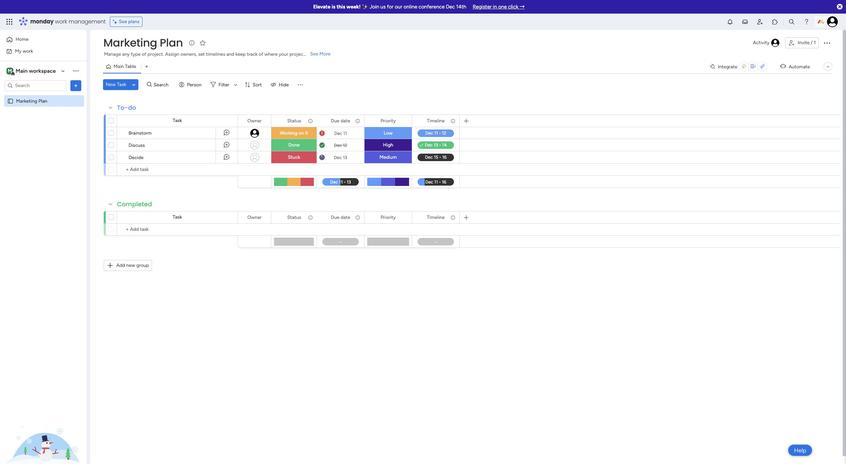 Task type: locate. For each thing, give the bounding box(es) containing it.
1 horizontal spatial work
[[55, 18, 67, 26]]

add to favorites image
[[199, 39, 206, 46]]

plan inside list box
[[38, 98, 47, 104]]

Status field
[[286, 117, 303, 125], [286, 214, 303, 221]]

plan up the assign
[[160, 35, 183, 50]]

activity
[[754, 40, 770, 46]]

0 vertical spatial date
[[341, 118, 351, 124]]

search everything image
[[789, 18, 796, 25]]

dec left 11
[[335, 131, 342, 136]]

1 vertical spatial priority field
[[379, 214, 398, 221]]

0 vertical spatial see
[[119, 19, 127, 25]]

status for first status field from the top of the page
[[287, 118, 301, 124]]

1 vertical spatial task
[[173, 118, 182, 124]]

0 vertical spatial timeline
[[427, 118, 445, 124]]

v2 overdue deadline image
[[320, 130, 325, 137]]

0 horizontal spatial options image
[[262, 212, 266, 223]]

help
[[795, 447, 807, 454]]

1 vertical spatial work
[[23, 48, 33, 54]]

1 vertical spatial due date field
[[329, 214, 352, 221]]

2 date from the top
[[341, 215, 351, 220]]

main
[[114, 64, 124, 69], [16, 68, 28, 74]]

2 due date field from the top
[[329, 214, 352, 221]]

see plans
[[119, 19, 140, 25]]

new task
[[106, 82, 126, 87]]

1 horizontal spatial main
[[114, 64, 124, 69]]

due for to-do
[[331, 118, 340, 124]]

13
[[343, 155, 347, 160]]

priority field for completed
[[379, 214, 398, 221]]

1 owner from the top
[[248, 118, 262, 124]]

register in one click → link
[[473, 4, 525, 10]]

menu image
[[297, 81, 304, 88]]

filter button
[[208, 79, 240, 90]]

2 due from the top
[[331, 215, 340, 220]]

0 vertical spatial due date
[[331, 118, 351, 124]]

0 vertical spatial timeline field
[[426, 117, 447, 125]]

1 vertical spatial due date
[[331, 215, 351, 220]]

of right track
[[259, 51, 263, 57]]

dec 13
[[334, 155, 347, 160]]

marketing plan up type
[[103, 35, 183, 50]]

1 vertical spatial timeline field
[[426, 214, 447, 221]]

1 horizontal spatial see
[[310, 51, 319, 57]]

see
[[119, 19, 127, 25], [310, 51, 319, 57]]

owner
[[248, 118, 262, 124], [248, 215, 262, 220]]

invite / 1
[[798, 40, 817, 46]]

Due date field
[[329, 117, 352, 125], [329, 214, 352, 221]]

1 vertical spatial options image
[[262, 212, 266, 223]]

task inside "button"
[[117, 82, 126, 87]]

stuck
[[288, 155, 300, 160]]

options image
[[824, 39, 832, 47], [72, 82, 79, 89], [262, 115, 266, 127], [308, 115, 312, 127], [355, 115, 360, 127], [403, 115, 407, 127], [308, 212, 312, 223], [355, 212, 360, 223], [450, 212, 455, 223]]

1 vertical spatial + add task text field
[[120, 226, 235, 234]]

plan
[[160, 35, 183, 50], [38, 98, 47, 104]]

2 vertical spatial task
[[173, 214, 182, 220]]

management
[[69, 18, 106, 26]]

1 vertical spatial owner field
[[246, 214, 264, 221]]

dapulse integrations image
[[711, 64, 716, 69]]

work inside button
[[23, 48, 33, 54]]

sort button
[[242, 79, 266, 90]]

0 horizontal spatial marketing plan
[[16, 98, 47, 104]]

select product image
[[6, 18, 13, 25]]

do
[[128, 103, 136, 112]]

group
[[136, 263, 149, 269]]

0 vertical spatial + add task text field
[[120, 166, 235, 174]]

option
[[0, 95, 87, 96]]

0 vertical spatial status field
[[286, 117, 303, 125]]

marketing right public board icon
[[16, 98, 37, 104]]

main right workspace image at the top of page
[[16, 68, 28, 74]]

1 vertical spatial status field
[[286, 214, 303, 221]]

0 vertical spatial priority
[[381, 118, 396, 124]]

date for completed
[[341, 215, 351, 220]]

0 vertical spatial due
[[331, 118, 340, 124]]

dec left 12
[[334, 143, 342, 148]]

0 vertical spatial plan
[[160, 35, 183, 50]]

v2 done deadline image
[[320, 142, 325, 149]]

1 timeline from the top
[[427, 118, 445, 124]]

0 vertical spatial task
[[117, 82, 126, 87]]

1 vertical spatial timeline
[[427, 215, 445, 220]]

0 vertical spatial due date field
[[329, 117, 352, 125]]

0 vertical spatial owner field
[[246, 117, 264, 125]]

2 priority from the top
[[381, 215, 396, 220]]

1 owner field from the top
[[246, 117, 264, 125]]

click
[[509, 4, 519, 10]]

1 vertical spatial marketing
[[16, 98, 37, 104]]

0 vertical spatial status
[[287, 118, 301, 124]]

Priority field
[[379, 117, 398, 125], [379, 214, 398, 221]]

1 vertical spatial marketing plan
[[16, 98, 47, 104]]

home
[[16, 36, 29, 42]]

0 horizontal spatial marketing
[[16, 98, 37, 104]]

lottie animation image
[[0, 396, 87, 465]]

for
[[387, 4, 394, 10]]

2 timeline field from the top
[[426, 214, 447, 221]]

marketing plan list box
[[0, 94, 87, 199]]

discuss
[[129, 143, 145, 148]]

more
[[320, 51, 331, 57]]

add
[[116, 263, 125, 269]]

arrow down image
[[232, 81, 240, 89]]

see left more
[[310, 51, 319, 57]]

timeline field for completed
[[426, 214, 447, 221]]

plan down search in workspace field
[[38, 98, 47, 104]]

of
[[142, 51, 146, 57], [259, 51, 263, 57]]

Timeline field
[[426, 117, 447, 125], [426, 214, 447, 221]]

project.
[[148, 51, 164, 57]]

see inside button
[[119, 19, 127, 25]]

1 vertical spatial status
[[287, 215, 301, 220]]

1 priority field from the top
[[379, 117, 398, 125]]

1 vertical spatial see
[[310, 51, 319, 57]]

invite
[[798, 40, 810, 46]]

1 timeline field from the top
[[426, 117, 447, 125]]

priority
[[381, 118, 396, 124], [381, 215, 396, 220]]

on
[[299, 130, 304, 136]]

0 horizontal spatial see
[[119, 19, 127, 25]]

dec 11
[[335, 131, 347, 136]]

new
[[106, 82, 116, 87]]

timelines
[[206, 51, 225, 57]]

options image
[[450, 115, 455, 127], [262, 212, 266, 223]]

1 vertical spatial plan
[[38, 98, 47, 104]]

due date
[[331, 118, 351, 124], [331, 215, 351, 220]]

my work
[[15, 48, 33, 54]]

to-do
[[117, 103, 136, 112]]

in
[[493, 4, 497, 10]]

due
[[331, 118, 340, 124], [331, 215, 340, 220]]

1 priority from the top
[[381, 118, 396, 124]]

automate
[[789, 64, 811, 70]]

0 horizontal spatial work
[[23, 48, 33, 54]]

it
[[305, 130, 308, 136]]

work right the my on the top left
[[23, 48, 33, 54]]

11
[[344, 131, 347, 136]]

1 vertical spatial priority
[[381, 215, 396, 220]]

of right type
[[142, 51, 146, 57]]

1 horizontal spatial of
[[259, 51, 263, 57]]

help image
[[804, 18, 811, 25]]

timeline
[[427, 118, 445, 124], [427, 215, 445, 220]]

1
[[815, 40, 817, 46]]

2 status from the top
[[287, 215, 301, 220]]

working on it
[[280, 130, 308, 136]]

1 due date from the top
[[331, 118, 351, 124]]

1 vertical spatial date
[[341, 215, 351, 220]]

where
[[265, 51, 278, 57]]

0 horizontal spatial of
[[142, 51, 146, 57]]

0 horizontal spatial main
[[16, 68, 28, 74]]

completed
[[117, 200, 152, 209]]

is
[[332, 4, 336, 10]]

2 timeline from the top
[[427, 215, 445, 220]]

1 due from the top
[[331, 118, 340, 124]]

1 due date field from the top
[[329, 117, 352, 125]]

1 vertical spatial owner
[[248, 215, 262, 220]]

timeline for completed
[[427, 215, 445, 220]]

0 horizontal spatial plan
[[38, 98, 47, 104]]

plans
[[128, 19, 140, 25]]

main inside button
[[114, 64, 124, 69]]

see left plans
[[119, 19, 127, 25]]

0 vertical spatial owner
[[248, 118, 262, 124]]

working
[[280, 130, 298, 136]]

1 horizontal spatial options image
[[450, 115, 455, 127]]

column information image
[[308, 118, 313, 124], [355, 118, 361, 124], [451, 118, 456, 124], [308, 215, 313, 220], [355, 215, 361, 220], [451, 215, 456, 220]]

1 status from the top
[[287, 118, 301, 124]]

marketing plan down search in workspace field
[[16, 98, 47, 104]]

marketing up any
[[103, 35, 157, 50]]

elevate is this week! ✨ join us for our online conference dec 14th
[[313, 4, 467, 10]]

new task button
[[103, 79, 129, 90]]

0 vertical spatial work
[[55, 18, 67, 26]]

12
[[343, 143, 347, 148]]

main for main workspace
[[16, 68, 28, 74]]

my
[[15, 48, 22, 54]]

add view image
[[145, 64, 148, 69]]

see for see more
[[310, 51, 319, 57]]

1 vertical spatial due
[[331, 215, 340, 220]]

priority field for to-do
[[379, 117, 398, 125]]

Owner field
[[246, 117, 264, 125], [246, 214, 264, 221]]

Marketing Plan field
[[102, 35, 185, 50]]

autopilot image
[[781, 62, 787, 71]]

status for first status field from the bottom of the page
[[287, 215, 301, 220]]

work
[[55, 18, 67, 26], [23, 48, 33, 54]]

1 horizontal spatial marketing plan
[[103, 35, 183, 50]]

0 vertical spatial priority field
[[379, 117, 398, 125]]

marketing plan inside "marketing plan" list box
[[16, 98, 47, 104]]

2 of from the left
[[259, 51, 263, 57]]

hide
[[279, 82, 289, 88]]

status
[[287, 118, 301, 124], [287, 215, 301, 220]]

see more link
[[310, 51, 331, 58]]

+ Add task text field
[[120, 166, 235, 174], [120, 226, 235, 234]]

2 status field from the top
[[286, 214, 303, 221]]

to-
[[117, 103, 128, 112]]

task for to-do
[[173, 118, 182, 124]]

1 horizontal spatial marketing
[[103, 35, 157, 50]]

my work button
[[4, 46, 73, 57]]

marketing inside list box
[[16, 98, 37, 104]]

1 of from the left
[[142, 51, 146, 57]]

main inside workspace selection element
[[16, 68, 28, 74]]

task
[[117, 82, 126, 87], [173, 118, 182, 124], [173, 214, 182, 220]]

2 due date from the top
[[331, 215, 351, 220]]

sort
[[253, 82, 262, 88]]

see for see plans
[[119, 19, 127, 25]]

0 vertical spatial options image
[[450, 115, 455, 127]]

main left table
[[114, 64, 124, 69]]

1 date from the top
[[341, 118, 351, 124]]

dec for dec 11
[[335, 131, 342, 136]]

due for completed
[[331, 215, 340, 220]]

2 priority field from the top
[[379, 214, 398, 221]]

date
[[341, 118, 351, 124], [341, 215, 351, 220]]

work right monday
[[55, 18, 67, 26]]

dec left 13
[[334, 155, 342, 160]]

dec left 14th
[[446, 4, 455, 10]]

person
[[187, 82, 202, 88]]



Task type: vqa. For each thing, say whether or not it's contained in the screenshot.
fourth monday dev > My Team > My scrum team from the right
no



Task type: describe. For each thing, give the bounding box(es) containing it.
us
[[381, 4, 386, 10]]

due date field for completed
[[329, 214, 352, 221]]

home button
[[4, 34, 73, 45]]

help button
[[789, 445, 813, 456]]

invite members image
[[757, 18, 764, 25]]

0 vertical spatial marketing plan
[[103, 35, 183, 50]]

owners,
[[181, 51, 197, 57]]

type
[[131, 51, 141, 57]]

Completed field
[[115, 200, 154, 209]]

elevate
[[313, 4, 331, 10]]

and
[[227, 51, 234, 57]]

angle down image
[[132, 82, 136, 87]]

workspace options image
[[72, 67, 79, 74]]

timeline for to-do
[[427, 118, 445, 124]]

manage any type of project. assign owners, set timelines and keep track of where your project stands.
[[104, 51, 321, 57]]

add new group
[[116, 263, 149, 269]]

brainstorm
[[129, 130, 152, 136]]

apps image
[[772, 18, 779, 25]]

main table button
[[103, 61, 141, 72]]

set
[[198, 51, 205, 57]]

lottie animation element
[[0, 396, 87, 465]]

work for monday
[[55, 18, 67, 26]]

assign
[[165, 51, 179, 57]]

main table
[[114, 64, 136, 69]]

14th
[[457, 4, 467, 10]]

2 owner field from the top
[[246, 214, 264, 221]]

done
[[289, 142, 300, 148]]

date for to-do
[[341, 118, 351, 124]]

keep
[[236, 51, 246, 57]]

notifications image
[[727, 18, 734, 25]]

any
[[122, 51, 130, 57]]

timeline field for to-do
[[426, 117, 447, 125]]

see plans button
[[110, 17, 143, 27]]

Search field
[[152, 80, 172, 90]]

high
[[383, 142, 394, 148]]

dec for dec 12
[[334, 143, 342, 148]]

hide button
[[268, 79, 293, 90]]

0 vertical spatial marketing
[[103, 35, 157, 50]]

2 owner from the top
[[248, 215, 262, 220]]

v2 search image
[[147, 81, 152, 89]]

add new group button
[[104, 260, 152, 271]]

due date for completed
[[331, 215, 351, 220]]

integrate
[[718, 64, 738, 70]]

invite / 1 button
[[786, 37, 820, 48]]

monday work management
[[30, 18, 106, 26]]

table
[[125, 64, 136, 69]]

2 + add task text field from the top
[[120, 226, 235, 234]]

register in one click →
[[473, 4, 525, 10]]

new
[[126, 263, 135, 269]]

/
[[812, 40, 813, 46]]

Search in workspace field
[[14, 82, 57, 90]]

filter
[[219, 82, 229, 88]]

one
[[499, 4, 507, 10]]

register
[[473, 4, 492, 10]]

priority for to-do
[[381, 118, 396, 124]]

week!
[[347, 4, 361, 10]]

work for my
[[23, 48, 33, 54]]

→
[[520, 4, 525, 10]]

1 horizontal spatial plan
[[160, 35, 183, 50]]

main for main table
[[114, 64, 124, 69]]

low
[[384, 130, 393, 136]]

m
[[8, 68, 12, 74]]

person button
[[176, 79, 206, 90]]

join
[[370, 4, 380, 10]]

dec 12
[[334, 143, 347, 148]]

inbox image
[[742, 18, 749, 25]]

workspace image
[[6, 67, 13, 75]]

task for completed
[[173, 214, 182, 220]]

due date field for to-do
[[329, 117, 352, 125]]

manage
[[104, 51, 121, 57]]

dapulse checkmark sign image
[[420, 142, 424, 150]]

monday
[[30, 18, 54, 26]]

To-do field
[[115, 103, 138, 112]]

collapse board header image
[[826, 64, 831, 69]]

priority for completed
[[381, 215, 396, 220]]

project
[[290, 51, 305, 57]]

due date for to-do
[[331, 118, 351, 124]]

main workspace
[[16, 68, 56, 74]]

medium
[[380, 155, 397, 160]]

workspace
[[29, 68, 56, 74]]

stands.
[[306, 51, 321, 57]]

public board image
[[7, 98, 14, 104]]

christina overa image
[[828, 16, 839, 27]]

show board description image
[[188, 39, 196, 46]]

online
[[404, 4, 418, 10]]

track
[[247, 51, 258, 57]]

1 + add task text field from the top
[[120, 166, 235, 174]]

see more
[[310, 51, 331, 57]]

✨
[[362, 4, 369, 10]]

decide
[[129, 155, 144, 161]]

your
[[279, 51, 289, 57]]

dec for dec 13
[[334, 155, 342, 160]]

this
[[337, 4, 346, 10]]

our
[[395, 4, 403, 10]]

conference
[[419, 4, 445, 10]]

1 status field from the top
[[286, 117, 303, 125]]

workspace selection element
[[6, 67, 57, 76]]



